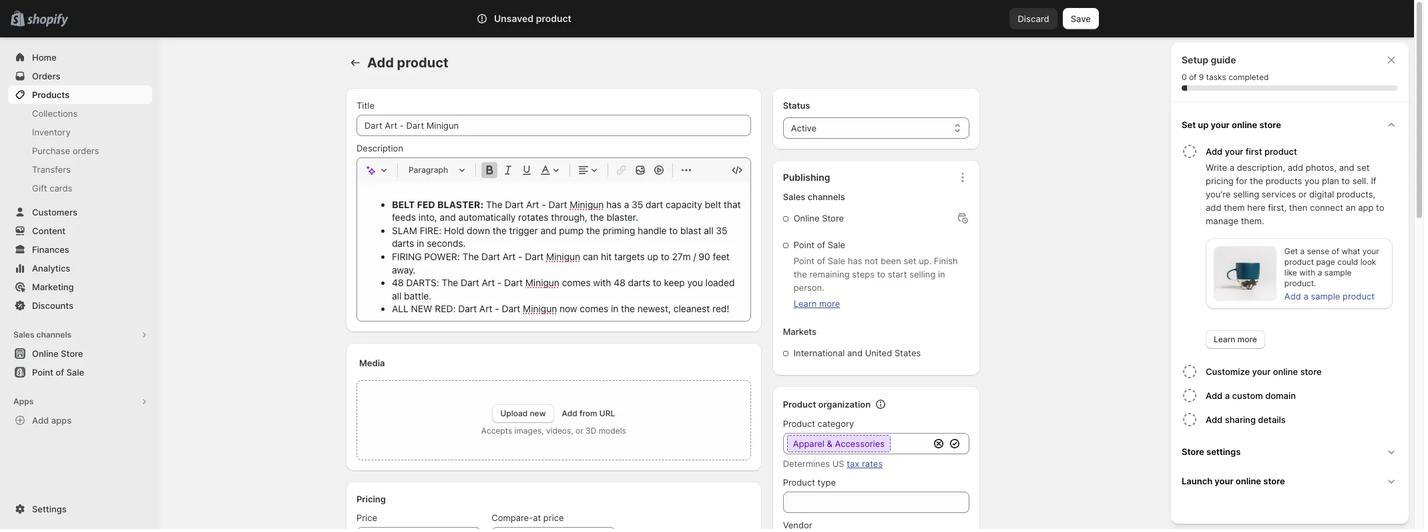 Task type: describe. For each thing, give the bounding box(es) containing it.
up
[[1198, 120, 1209, 130]]

mark customize your online store as done image
[[1182, 364, 1198, 380]]

connect
[[1310, 202, 1344, 213]]

upload new button
[[492, 405, 554, 423]]

Product type text field
[[783, 492, 970, 514]]

determines
[[783, 459, 830, 469]]

search button
[[514, 8, 901, 29]]

add sharing details button
[[1206, 408, 1404, 432]]

mark add sharing details as done image
[[1182, 412, 1198, 428]]

store inside button
[[1182, 447, 1205, 457]]

product for product organization
[[783, 399, 816, 410]]

sale inside button
[[66, 367, 84, 378]]

a for write a description, add photos, and set pricing for the products you plan to sell. if you're selling services or digital products, add them here first, then connect an app to manage them.
[[1230, 162, 1235, 173]]

your right the up
[[1211, 120, 1230, 130]]

setup guide dialog
[[1171, 43, 1409, 524]]

settings
[[1207, 447, 1241, 457]]

unsaved product
[[494, 13, 572, 24]]

settings
[[32, 504, 67, 515]]

inventory
[[32, 127, 71, 138]]

Title text field
[[357, 115, 751, 136]]

finances link
[[8, 240, 152, 259]]

product.
[[1285, 278, 1316, 288]]

home
[[32, 52, 56, 63]]

description
[[357, 143, 403, 154]]

marketing link
[[8, 278, 152, 296]]

has
[[848, 256, 862, 266]]

like
[[1285, 268, 1297, 278]]

accepts
[[481, 426, 512, 436]]

to inside point of sale has not been set up. finish the remaining steps to start selling in person. learn more
[[877, 269, 886, 280]]

add for add product
[[367, 55, 394, 71]]

home link
[[8, 48, 152, 67]]

markets
[[783, 327, 817, 337]]

add for add sharing details
[[1206, 415, 1223, 425]]

international and united states
[[794, 348, 921, 359]]

0 horizontal spatial add
[[1206, 202, 1222, 213]]

sell.
[[1353, 176, 1369, 186]]

an
[[1346, 202, 1356, 213]]

add for add a custom domain
[[1206, 391, 1223, 401]]

completed
[[1229, 72, 1269, 82]]

add from url button
[[562, 409, 615, 419]]

launch your online store
[[1182, 476, 1285, 487]]

1 vertical spatial or
[[576, 426, 583, 436]]

new
[[530, 409, 546, 419]]

store inside 'link'
[[61, 349, 83, 359]]

point of sale inside button
[[32, 367, 84, 378]]

product for product type
[[783, 477, 815, 488]]

0 vertical spatial point
[[794, 240, 815, 250]]

0 vertical spatial sale
[[828, 240, 845, 250]]

point inside button
[[32, 367, 53, 378]]

upload new
[[500, 409, 546, 419]]

from
[[580, 409, 597, 419]]

9
[[1199, 72, 1204, 82]]

you're
[[1206, 189, 1231, 200]]

launch
[[1182, 476, 1213, 487]]

analytics
[[32, 263, 70, 274]]

status
[[783, 100, 810, 111]]

models
[[599, 426, 626, 436]]

online inside 'link'
[[32, 349, 59, 359]]

purchase orders link
[[8, 142, 152, 160]]

online for launch your online store
[[1236, 476, 1261, 487]]

customize your online store button
[[1206, 360, 1404, 384]]

for
[[1236, 176, 1248, 186]]

mark add your first product as done image
[[1182, 144, 1198, 160]]

remaining
[[810, 269, 850, 280]]

a for add a custom domain
[[1225, 391, 1230, 401]]

determines us tax rates
[[783, 459, 883, 469]]

0 vertical spatial online store
[[794, 213, 844, 224]]

set
[[1182, 120, 1196, 130]]

product organization
[[783, 399, 871, 410]]

up.
[[919, 256, 932, 266]]

0 vertical spatial online
[[1232, 120, 1258, 130]]

services
[[1262, 189, 1296, 200]]

learn inside point of sale has not been set up. finish the remaining steps to start selling in person. learn more
[[794, 298, 817, 309]]

product inside button
[[1265, 146, 1297, 157]]

search
[[536, 13, 564, 24]]

sales channels inside sales channels button
[[13, 330, 72, 340]]

customize
[[1206, 367, 1250, 377]]

could
[[1338, 257, 1358, 267]]

more inside add your first product element
[[1238, 335, 1257, 345]]

first,
[[1268, 202, 1287, 213]]

Product category text field
[[783, 433, 930, 455]]

0 vertical spatial learn more link
[[794, 298, 840, 309]]

apps
[[51, 415, 72, 426]]

sense
[[1307, 246, 1330, 256]]

them.
[[1241, 216, 1265, 226]]

tax rates link
[[847, 459, 883, 469]]

0 vertical spatial add
[[1288, 162, 1304, 173]]

1 vertical spatial sample
[[1311, 291, 1341, 302]]

the for remaining
[[794, 269, 807, 280]]

1 vertical spatial and
[[847, 348, 863, 359]]

add a custom domain button
[[1206, 384, 1404, 408]]

set up your online store button
[[1177, 110, 1404, 140]]

add apps
[[32, 415, 72, 426]]

0 of 9 tasks completed
[[1182, 72, 1269, 82]]

a for get a sense of what your product page could look like with a sample product. add a sample product
[[1300, 246, 1305, 256]]

page
[[1316, 257, 1335, 267]]

add sharing details
[[1206, 415, 1286, 425]]

you
[[1305, 176, 1320, 186]]

add product
[[367, 55, 449, 71]]

purchase
[[32, 146, 70, 156]]

learn inside add your first product element
[[1214, 335, 1236, 345]]

apps button
[[8, 393, 152, 411]]

category
[[818, 419, 854, 429]]

transfers link
[[8, 160, 152, 179]]

paragraph button
[[403, 162, 470, 178]]

products,
[[1337, 189, 1376, 200]]

1 horizontal spatial store
[[822, 213, 844, 224]]

gift cards
[[32, 183, 72, 194]]

plan
[[1322, 176, 1340, 186]]

cards
[[50, 183, 72, 194]]

shopify image
[[27, 14, 68, 27]]

price
[[543, 513, 564, 524]]



Task type: locate. For each thing, give the bounding box(es) containing it.
set inside point of sale has not been set up. finish the remaining steps to start selling in person. learn more
[[904, 256, 917, 266]]

set
[[1357, 162, 1370, 173], [904, 256, 917, 266]]

products
[[32, 89, 70, 100]]

product for product category
[[783, 419, 815, 429]]

0 horizontal spatial learn
[[794, 298, 817, 309]]

1 horizontal spatial sales
[[783, 192, 806, 202]]

0 horizontal spatial point of sale
[[32, 367, 84, 378]]

1 vertical spatial learn more link
[[1206, 331, 1265, 349]]

add your first product element
[[1179, 161, 1404, 349]]

product type
[[783, 477, 836, 488]]

add
[[367, 55, 394, 71], [1206, 146, 1223, 157], [1285, 291, 1301, 302], [1206, 391, 1223, 401], [562, 409, 578, 419], [1206, 415, 1223, 425], [32, 415, 49, 426]]

a right "write"
[[1230, 162, 1235, 173]]

1 vertical spatial online
[[32, 349, 59, 359]]

sample down product.
[[1311, 291, 1341, 302]]

digital
[[1310, 189, 1334, 200]]

products link
[[8, 85, 152, 104]]

sample down could
[[1325, 268, 1352, 278]]

learn more link up customize
[[1206, 331, 1265, 349]]

store settings
[[1182, 447, 1241, 457]]

1 horizontal spatial online store
[[794, 213, 844, 224]]

of inside button
[[56, 367, 64, 378]]

0 vertical spatial or
[[1299, 189, 1307, 200]]

more up customize your online store
[[1238, 335, 1257, 345]]

1 horizontal spatial or
[[1299, 189, 1307, 200]]

product
[[536, 13, 572, 24], [397, 55, 449, 71], [1265, 146, 1297, 157], [1285, 257, 1314, 267], [1343, 291, 1375, 302]]

1 vertical spatial online
[[1273, 367, 1298, 377]]

1 vertical spatial learn
[[1214, 335, 1236, 345]]

setup guide
[[1182, 54, 1236, 65]]

2 vertical spatial to
[[877, 269, 886, 280]]

active
[[791, 123, 817, 134]]

sales down 'discounts'
[[13, 330, 34, 340]]

0 horizontal spatial selling
[[910, 269, 936, 280]]

accepts images, videos, or 3d models
[[481, 426, 626, 436]]

online up 'point of sale' link
[[32, 349, 59, 359]]

add your first product button
[[1206, 140, 1404, 161]]

settings link
[[8, 500, 152, 519]]

of inside point of sale has not been set up. finish the remaining steps to start selling in person. learn more
[[817, 256, 825, 266]]

set for selling
[[904, 256, 917, 266]]

0 vertical spatial online
[[794, 213, 820, 224]]

orders link
[[8, 67, 152, 85]]

tasks
[[1206, 72, 1227, 82]]

us
[[832, 459, 844, 469]]

a
[[1230, 162, 1235, 173], [1300, 246, 1305, 256], [1318, 268, 1323, 278], [1304, 291, 1309, 302], [1225, 391, 1230, 401]]

1 vertical spatial selling
[[910, 269, 936, 280]]

1 horizontal spatial more
[[1238, 335, 1257, 345]]

0 vertical spatial learn
[[794, 298, 817, 309]]

online down publishing
[[794, 213, 820, 224]]

channels inside button
[[36, 330, 72, 340]]

1 vertical spatial sale
[[828, 256, 845, 266]]

2 vertical spatial product
[[783, 477, 815, 488]]

online store down publishing
[[794, 213, 844, 224]]

setup
[[1182, 54, 1209, 65]]

a down product.
[[1304, 291, 1309, 302]]

online
[[794, 213, 820, 224], [32, 349, 59, 359]]

photos,
[[1306, 162, 1337, 173]]

online
[[1232, 120, 1258, 130], [1273, 367, 1298, 377], [1236, 476, 1261, 487]]

and left united
[[847, 348, 863, 359]]

0 horizontal spatial online
[[32, 349, 59, 359]]

url
[[600, 409, 615, 419]]

first
[[1246, 146, 1263, 157]]

point up remaining
[[794, 240, 815, 250]]

your for launch your online store
[[1215, 476, 1234, 487]]

set left up.
[[904, 256, 917, 266]]

2 vertical spatial store
[[1264, 476, 1285, 487]]

the down description,
[[1250, 176, 1264, 186]]

to left sell.
[[1342, 176, 1350, 186]]

your up look
[[1363, 246, 1379, 256]]

analytics link
[[8, 259, 152, 278]]

add left from
[[562, 409, 578, 419]]

0 horizontal spatial channels
[[36, 330, 72, 340]]

1 vertical spatial online store
[[32, 349, 83, 359]]

point up person.
[[794, 256, 815, 266]]

or inside write a description, add photos, and set pricing for the products you plan to sell. if you're selling services or digital products, add them here first, then connect an app to manage them.
[[1299, 189, 1307, 200]]

point of sale up remaining
[[794, 240, 845, 250]]

add
[[1288, 162, 1304, 173], [1206, 202, 1222, 213]]

of inside get a sense of what your product page could look like with a sample product. add a sample product
[[1332, 246, 1340, 256]]

and up sell.
[[1339, 162, 1355, 173]]

0 vertical spatial point of sale
[[794, 240, 845, 250]]

content
[[32, 226, 66, 236]]

add inside add sharing details button
[[1206, 415, 1223, 425]]

1 horizontal spatial online
[[794, 213, 820, 224]]

0 vertical spatial store
[[1260, 120, 1281, 130]]

learn more link inside add your first product element
[[1206, 331, 1265, 349]]

1 horizontal spatial and
[[1339, 162, 1355, 173]]

set for sell.
[[1357, 162, 1370, 173]]

discounts link
[[8, 296, 152, 315]]

1 horizontal spatial learn
[[1214, 335, 1236, 345]]

2 horizontal spatial store
[[1182, 447, 1205, 457]]

selling inside write a description, add photos, and set pricing for the products you plan to sell. if you're selling services or digital products, add them here first, then connect an app to manage them.
[[1233, 189, 1260, 200]]

add for add apps
[[32, 415, 49, 426]]

to right app
[[1376, 202, 1385, 213]]

gift cards link
[[8, 179, 152, 198]]

add a sample product button
[[1277, 287, 1383, 306]]

0 vertical spatial product
[[783, 399, 816, 410]]

pricing
[[357, 494, 386, 505]]

customers link
[[8, 203, 152, 222]]

customize your online store
[[1206, 367, 1322, 377]]

1 vertical spatial channels
[[36, 330, 72, 340]]

videos,
[[546, 426, 573, 436]]

set inside write a description, add photos, and set pricing for the products you plan to sell. if you're selling services or digital products, add them here first, then connect an app to manage them.
[[1357, 162, 1370, 173]]

the inside write a description, add photos, and set pricing for the products you plan to sell. if you're selling services or digital products, add them here first, then connect an app to manage them.
[[1250, 176, 1264, 186]]

0 horizontal spatial learn more link
[[794, 298, 840, 309]]

add your first product
[[1206, 146, 1297, 157]]

sharing
[[1225, 415, 1256, 425]]

0 horizontal spatial or
[[576, 426, 583, 436]]

compare-
[[492, 513, 533, 524]]

add up title
[[367, 55, 394, 71]]

point of sale has not been set up. finish the remaining steps to start selling in person. learn more
[[794, 256, 958, 309]]

a left custom
[[1225, 391, 1230, 401]]

1 vertical spatial sales
[[13, 330, 34, 340]]

store down "store settings" button
[[1264, 476, 1285, 487]]

content link
[[8, 222, 152, 240]]

1 product from the top
[[783, 399, 816, 410]]

type
[[818, 477, 836, 488]]

save button
[[1063, 8, 1099, 29]]

add down you're
[[1206, 202, 1222, 213]]

add a custom domain
[[1206, 391, 1296, 401]]

store inside customize your online store button
[[1301, 367, 1322, 377]]

selling down up.
[[910, 269, 936, 280]]

inventory link
[[8, 123, 152, 142]]

1 horizontal spatial the
[[1250, 176, 1264, 186]]

0 vertical spatial channels
[[808, 192, 845, 202]]

1 vertical spatial store
[[1301, 367, 1322, 377]]

0 horizontal spatial and
[[847, 348, 863, 359]]

add inside button
[[1206, 391, 1223, 401]]

point of sale button
[[0, 363, 160, 382]]

publishing
[[783, 172, 830, 183]]

selling down for at the right
[[1233, 189, 1260, 200]]

0 horizontal spatial to
[[877, 269, 886, 280]]

sale inside point of sale has not been set up. finish the remaining steps to start selling in person. learn more
[[828, 256, 845, 266]]

a inside button
[[1225, 391, 1230, 401]]

online down settings
[[1236, 476, 1261, 487]]

0 horizontal spatial sales channels
[[13, 330, 72, 340]]

0 horizontal spatial set
[[904, 256, 917, 266]]

1 horizontal spatial set
[[1357, 162, 1370, 173]]

the for products
[[1250, 176, 1264, 186]]

the up person.
[[794, 269, 807, 280]]

get
[[1285, 246, 1298, 256]]

1 vertical spatial to
[[1376, 202, 1385, 213]]

pricing
[[1206, 176, 1234, 186]]

channels down 'discounts'
[[36, 330, 72, 340]]

1 horizontal spatial learn more link
[[1206, 331, 1265, 349]]

add up products at the top right of page
[[1288, 162, 1304, 173]]

product up "product category"
[[783, 399, 816, 410]]

product down product organization
[[783, 419, 815, 429]]

save
[[1071, 13, 1091, 24]]

store settings button
[[1177, 437, 1404, 467]]

0 vertical spatial and
[[1339, 162, 1355, 173]]

store up 'point of sale' link
[[61, 349, 83, 359]]

add for add from url
[[562, 409, 578, 419]]

mark add a custom domain as done image
[[1182, 388, 1198, 404]]

the
[[1250, 176, 1264, 186], [794, 269, 807, 280]]

1 horizontal spatial channels
[[808, 192, 845, 202]]

0 vertical spatial selling
[[1233, 189, 1260, 200]]

1 vertical spatial point
[[794, 256, 815, 266]]

online up domain
[[1273, 367, 1298, 377]]

your inside get a sense of what your product page could look like with a sample product. add a sample product
[[1363, 246, 1379, 256]]

store down publishing
[[822, 213, 844, 224]]

sale
[[828, 240, 845, 250], [828, 256, 845, 266], [66, 367, 84, 378]]

1 horizontal spatial add
[[1288, 162, 1304, 173]]

1 horizontal spatial selling
[[1233, 189, 1260, 200]]

more down person.
[[819, 298, 840, 309]]

1 vertical spatial point of sale
[[32, 367, 84, 378]]

online for customize your online store
[[1273, 367, 1298, 377]]

1 horizontal spatial point of sale
[[794, 240, 845, 250]]

details
[[1258, 415, 1286, 425]]

a inside write a description, add photos, and set pricing for the products you plan to sell. if you're selling services or digital products, add them here first, then connect an app to manage them.
[[1230, 162, 1235, 173]]

guide
[[1211, 54, 1236, 65]]

add right mark add sharing details as done icon
[[1206, 415, 1223, 425]]

0 vertical spatial set
[[1357, 162, 1370, 173]]

your left first
[[1225, 146, 1244, 157]]

selling
[[1233, 189, 1260, 200], [910, 269, 936, 280]]

unsaved
[[494, 13, 534, 24]]

sales down publishing
[[783, 192, 806, 202]]

2 vertical spatial store
[[1182, 447, 1205, 457]]

your for add your first product
[[1225, 146, 1244, 157]]

then
[[1289, 202, 1308, 213]]

store
[[1260, 120, 1281, 130], [1301, 367, 1322, 377], [1264, 476, 1285, 487]]

sales inside button
[[13, 330, 34, 340]]

1 horizontal spatial sales channels
[[783, 192, 845, 202]]

add from url
[[562, 409, 615, 419]]

a down page
[[1318, 268, 1323, 278]]

collections link
[[8, 104, 152, 123]]

compare-at price
[[492, 513, 564, 524]]

add for add your first product
[[1206, 146, 1223, 157]]

orders
[[32, 71, 60, 81]]

1 vertical spatial product
[[783, 419, 815, 429]]

tax
[[847, 459, 860, 469]]

1 horizontal spatial to
[[1342, 176, 1350, 186]]

online store up 'point of sale' link
[[32, 349, 83, 359]]

add inside add apps button
[[32, 415, 49, 426]]

1 vertical spatial sales channels
[[13, 330, 72, 340]]

more inside point of sale has not been set up. finish the remaining steps to start selling in person. learn more
[[819, 298, 840, 309]]

write a description, add photos, and set pricing for the products you plan to sell. if you're selling services or digital products, add them here first, then connect an app to manage them.
[[1206, 162, 1385, 226]]

1 vertical spatial set
[[904, 256, 917, 266]]

product
[[783, 399, 816, 410], [783, 419, 815, 429], [783, 477, 815, 488]]

1 vertical spatial the
[[794, 269, 807, 280]]

sales channels down publishing
[[783, 192, 845, 202]]

add down product.
[[1285, 291, 1301, 302]]

0 vertical spatial sales
[[783, 192, 806, 202]]

rates
[[862, 459, 883, 469]]

point of sale
[[794, 240, 845, 250], [32, 367, 84, 378]]

learn up customize
[[1214, 335, 1236, 345]]

0 horizontal spatial the
[[794, 269, 807, 280]]

add left apps
[[32, 415, 49, 426]]

online up add your first product
[[1232, 120, 1258, 130]]

1 vertical spatial add
[[1206, 202, 1222, 213]]

0 horizontal spatial sales
[[13, 330, 34, 340]]

your up add a custom domain
[[1252, 367, 1271, 377]]

set up sell.
[[1357, 162, 1370, 173]]

store inside launch your online store 'button'
[[1264, 476, 1285, 487]]

learn more
[[1214, 335, 1257, 345]]

learn down person.
[[794, 298, 817, 309]]

add up "write"
[[1206, 146, 1223, 157]]

or left 3d
[[576, 426, 583, 436]]

with
[[1300, 268, 1316, 278]]

online store inside online store 'link'
[[32, 349, 83, 359]]

Price text field
[[375, 528, 481, 530]]

0 vertical spatial sales channels
[[783, 192, 845, 202]]

selling inside point of sale has not been set up. finish the remaining steps to start selling in person. learn more
[[910, 269, 936, 280]]

the inside point of sale has not been set up. finish the remaining steps to start selling in person. learn more
[[794, 269, 807, 280]]

to left start
[[877, 269, 886, 280]]

store inside set up your online store 'button'
[[1260, 120, 1281, 130]]

a right get
[[1300, 246, 1305, 256]]

learn more link down person.
[[794, 298, 840, 309]]

Compare-at price text field
[[511, 528, 592, 530]]

2 product from the top
[[783, 419, 815, 429]]

and inside write a description, add photos, and set pricing for the products you plan to sell. if you're selling services or digital products, add them here first, then connect an app to manage them.
[[1339, 162, 1355, 173]]

store up the add a custom domain button
[[1301, 367, 1322, 377]]

store for launch your online store
[[1264, 476, 1285, 487]]

0 vertical spatial store
[[822, 213, 844, 224]]

your right the launch at the right
[[1215, 476, 1234, 487]]

2 vertical spatial online
[[1236, 476, 1261, 487]]

collections
[[32, 108, 78, 119]]

or up the then
[[1299, 189, 1307, 200]]

not
[[865, 256, 878, 266]]

learn more link
[[794, 298, 840, 309], [1206, 331, 1265, 349]]

point of sale down the online store "button"
[[32, 367, 84, 378]]

sales channels button
[[8, 326, 152, 345]]

discard button
[[1010, 8, 1058, 29]]

sales channels down 'discounts'
[[13, 330, 72, 340]]

media
[[359, 358, 385, 369]]

app
[[1358, 202, 1374, 213]]

add inside get a sense of what your product page could look like with a sample product. add a sample product
[[1285, 291, 1301, 302]]

3d
[[586, 426, 597, 436]]

store up the launch at the right
[[1182, 447, 1205, 457]]

marketing
[[32, 282, 74, 292]]

store
[[822, 213, 844, 224], [61, 349, 83, 359], [1182, 447, 1205, 457]]

united
[[865, 348, 892, 359]]

sample
[[1325, 268, 1352, 278], [1311, 291, 1341, 302]]

1 vertical spatial store
[[61, 349, 83, 359]]

customers
[[32, 207, 77, 218]]

0 horizontal spatial more
[[819, 298, 840, 309]]

0 vertical spatial sample
[[1325, 268, 1352, 278]]

write
[[1206, 162, 1227, 173]]

steps
[[852, 269, 875, 280]]

0 horizontal spatial online store
[[32, 349, 83, 359]]

add right the 'mark add a custom domain as done' image
[[1206, 391, 1223, 401]]

channels down publishing
[[808, 192, 845, 202]]

2 vertical spatial sale
[[66, 367, 84, 378]]

1 vertical spatial more
[[1238, 335, 1257, 345]]

0 vertical spatial more
[[819, 298, 840, 309]]

3 product from the top
[[783, 477, 815, 488]]

point up apps
[[32, 367, 53, 378]]

0 vertical spatial the
[[1250, 176, 1264, 186]]

product down determines
[[783, 477, 815, 488]]

store for customize your online store
[[1301, 367, 1322, 377]]

add inside add your first product button
[[1206, 146, 1223, 157]]

0 horizontal spatial store
[[61, 349, 83, 359]]

store up first
[[1260, 120, 1281, 130]]

0 vertical spatial to
[[1342, 176, 1350, 186]]

2 vertical spatial point
[[32, 367, 53, 378]]

images,
[[515, 426, 544, 436]]

2 horizontal spatial to
[[1376, 202, 1385, 213]]

online inside button
[[1273, 367, 1298, 377]]

point inside point of sale has not been set up. finish the remaining steps to start selling in person. learn more
[[794, 256, 815, 266]]

your for customize your online store
[[1252, 367, 1271, 377]]



Task type: vqa. For each thing, say whether or not it's contained in the screenshot.
selling within WRITE A DESCRIPTION, ADD PHOTOS, AND SET PRICING FOR THE PRODUCTS YOU PLAN TO SELL. IF YOU'RE SELLING SERVICES OR DIGITAL PRODUCTS, ADD THEM HERE FIRST, THEN CONNECT AN APP TO MANAGE THEM.
yes



